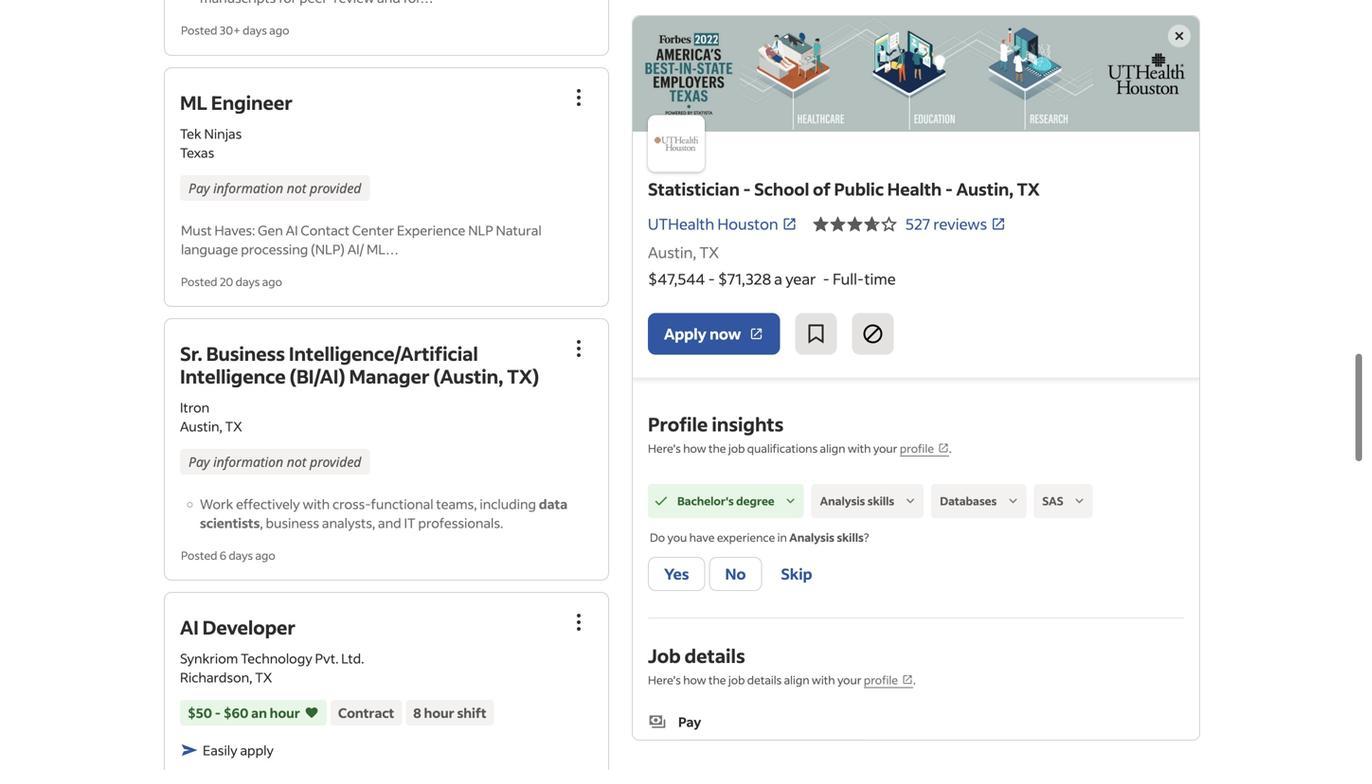 Task type: vqa. For each thing, say whether or not it's contained in the screenshot.
finances
no



Task type: locate. For each thing, give the bounding box(es) containing it.
2 posted from the top
[[181, 274, 217, 289]]

1 vertical spatial align
[[784, 673, 810, 688]]

intelligence/artificial
[[289, 341, 478, 366]]

austin, up $47,544
[[648, 243, 697, 262]]

analysis up ?
[[820, 494, 866, 508]]

days right 30+
[[243, 23, 267, 38]]

public
[[834, 178, 884, 200]]

1 vertical spatial information
[[213, 453, 283, 471]]

profile for job details
[[864, 673, 898, 688]]

hour right 8
[[424, 705, 455, 722]]

ai developer button
[[180, 615, 296, 640]]

527 reviews
[[906, 214, 988, 234]]

job
[[648, 644, 681, 668]]

0 vertical spatial ai
[[286, 222, 298, 239]]

of
[[813, 178, 831, 200]]

0 vertical spatial ago
[[269, 23, 289, 38]]

. for details
[[914, 673, 916, 688]]

posted
[[181, 23, 217, 38], [181, 274, 217, 289], [181, 548, 217, 563]]

1 vertical spatial ago
[[262, 274, 282, 289]]

1 horizontal spatial align
[[820, 441, 846, 456]]

- left full-
[[823, 269, 830, 289]]

details
[[685, 644, 745, 668], [747, 673, 782, 688]]

time
[[865, 269, 896, 289]]

bachelor's degree button
[[648, 484, 804, 518]]

days right 6
[[229, 548, 253, 563]]

ai
[[286, 222, 298, 239], [180, 615, 199, 640]]

1 provided from the top
[[310, 179, 361, 197]]

0 vertical spatial profile
[[900, 441, 934, 456]]

skills up ?
[[868, 494, 895, 508]]

2 information from the top
[[213, 453, 283, 471]]

the for details
[[709, 673, 726, 688]]

intelligence
[[180, 364, 286, 388]]

austin,
[[957, 178, 1014, 200], [648, 243, 697, 262], [180, 418, 222, 435]]

0 vertical spatial align
[[820, 441, 846, 456]]

tx
[[1017, 178, 1040, 200], [700, 243, 719, 262], [225, 418, 242, 435], [255, 669, 272, 686]]

1 horizontal spatial .
[[949, 441, 952, 456]]

ai right gen
[[286, 222, 298, 239]]

provided up contact
[[310, 179, 361, 197]]

ai up synkriom
[[180, 615, 199, 640]]

1 horizontal spatial with
[[812, 673, 835, 688]]

0 vertical spatial with
[[848, 441, 871, 456]]

1 job from the top
[[729, 441, 745, 456]]

matching qualification image
[[653, 493, 670, 510]]

engineer
[[211, 90, 293, 114]]

$71,328
[[718, 269, 771, 289]]

0 vertical spatial profile link
[[900, 441, 949, 457]]

0 horizontal spatial align
[[784, 673, 810, 688]]

0 vertical spatial analysis
[[820, 494, 866, 508]]

ml
[[180, 90, 207, 114]]

ago down processing
[[262, 274, 282, 289]]

0 vertical spatial pay information not provided
[[189, 179, 361, 197]]

missing qualification image
[[902, 493, 919, 510], [1071, 493, 1089, 510]]

-
[[743, 178, 751, 200], [946, 178, 953, 200], [708, 269, 715, 289], [823, 269, 830, 289], [215, 705, 221, 722]]

2 job from the top
[[729, 673, 745, 688]]

pay information not provided up gen
[[189, 179, 361, 197]]

richardson,
[[180, 669, 252, 686]]

your
[[874, 441, 898, 456], [838, 673, 862, 688]]

how for job
[[683, 673, 707, 688]]

skills down analysis skills in the right of the page
[[837, 530, 864, 545]]

0 horizontal spatial missing qualification image
[[902, 493, 919, 510]]

2 how from the top
[[683, 673, 707, 688]]

- for statistician - school of public health - austin, tx
[[743, 178, 751, 200]]

functional
[[371, 496, 434, 513]]

work
[[200, 496, 233, 513]]

pvt.
[[315, 650, 339, 667]]

0 vertical spatial here's
[[648, 441, 681, 456]]

1 vertical spatial profile link
[[864, 673, 914, 689]]

. for insights
[[949, 441, 952, 456]]

with
[[848, 441, 871, 456], [303, 496, 330, 513], [812, 673, 835, 688]]

2 the from the top
[[709, 673, 726, 688]]

ago for business
[[255, 548, 275, 563]]

pay down texas
[[189, 179, 210, 197]]

austin, up reviews on the right of the page
[[957, 178, 1014, 200]]

provided up cross-
[[310, 453, 361, 471]]

full-
[[833, 269, 865, 289]]

posted left 30+
[[181, 23, 217, 38]]

2 provided from the top
[[310, 453, 361, 471]]

0 vertical spatial skills
[[868, 494, 895, 508]]

- right health
[[946, 178, 953, 200]]

0 horizontal spatial ai
[[180, 615, 199, 640]]

missing qualification image right analysis skills in the right of the page
[[902, 493, 919, 510]]

school
[[754, 178, 810, 200]]

job actions for sr. business intelligence/artificial intelligence (bi/ai) manager (austin, tx) is collapsed image
[[568, 337, 590, 360]]

ml engineer
[[180, 90, 293, 114]]

- left $71,328 on the right of page
[[708, 269, 715, 289]]

1 vertical spatial here's
[[648, 673, 681, 688]]

matching qualification image
[[782, 493, 800, 510]]

tx inside itron austin, tx
[[225, 418, 242, 435]]

0 horizontal spatial with
[[303, 496, 330, 513]]

missing qualification image for analysis skills
[[902, 493, 919, 510]]

not up contact
[[287, 179, 306, 197]]

0 vertical spatial .
[[949, 441, 952, 456]]

1 vertical spatial days
[[236, 274, 260, 289]]

1 the from the top
[[709, 441, 726, 456]]

information up effectively
[[213, 453, 283, 471]]

austin, down 'itron' at left bottom
[[180, 418, 222, 435]]

analysts,
[[322, 515, 375, 532]]

2 hour from the left
[[424, 705, 455, 722]]

ml engineer button
[[180, 90, 293, 114]]

analysis right in
[[790, 530, 835, 545]]

0 vertical spatial posted
[[181, 23, 217, 38]]

ai/
[[348, 240, 364, 258]]

1 here's from the top
[[648, 441, 681, 456]]

qualifications
[[747, 441, 818, 456]]

1 vertical spatial not
[[287, 453, 306, 471]]

provided for engineer
[[310, 179, 361, 197]]

527 reviews link
[[906, 214, 1007, 234]]

shift
[[457, 705, 487, 722]]

1 horizontal spatial your
[[874, 441, 898, 456]]

1 vertical spatial your
[[838, 673, 862, 688]]

0 horizontal spatial .
[[914, 673, 916, 688]]

how
[[683, 441, 707, 456], [683, 673, 707, 688]]

in
[[778, 530, 787, 545]]

job actions for ai developer is collapsed image
[[568, 611, 590, 634]]

year
[[786, 269, 816, 289]]

1 vertical spatial how
[[683, 673, 707, 688]]

pay information not provided for business
[[189, 453, 361, 471]]

job
[[729, 441, 745, 456], [729, 673, 745, 688]]

2 horizontal spatial with
[[848, 441, 871, 456]]

.
[[949, 441, 952, 456], [914, 673, 916, 688]]

0 horizontal spatial hour
[[270, 705, 300, 722]]

yes
[[664, 564, 689, 584]]

pay information not provided up effectively
[[189, 453, 361, 471]]

here's for job
[[648, 673, 681, 688]]

1 vertical spatial the
[[709, 673, 726, 688]]

sas button
[[1034, 484, 1093, 518]]

must haves: gen ai contact center experience nlp natural language processing (nlp) ai/ ml…
[[181, 222, 542, 258]]

missing qualification image right sas
[[1071, 493, 1089, 510]]

not up effectively
[[287, 453, 306, 471]]

statistician - school of public health - austin, tx
[[648, 178, 1040, 200]]

and
[[378, 515, 401, 532]]

not interested image
[[862, 323, 885, 345]]

- right $50
[[215, 705, 221, 722]]

how down job details on the bottom of page
[[683, 673, 707, 688]]

- up the houston
[[743, 178, 751, 200]]

with for profile insights
[[848, 441, 871, 456]]

0 vertical spatial your
[[874, 441, 898, 456]]

(austin,
[[433, 364, 503, 388]]

missing qualification image
[[1005, 493, 1022, 510]]

language
[[181, 240, 238, 258]]

posted left 6
[[181, 548, 217, 563]]

posted left 20
[[181, 274, 217, 289]]

2 vertical spatial austin,
[[180, 418, 222, 435]]

0 horizontal spatial skills
[[837, 530, 864, 545]]

1 information from the top
[[213, 179, 283, 197]]

analysis inside button
[[820, 494, 866, 508]]

1 horizontal spatial hour
[[424, 705, 455, 722]]

1 horizontal spatial missing qualification image
[[1071, 493, 1089, 510]]

$50 - $60 an hour
[[188, 705, 300, 722]]

1 horizontal spatial profile
[[900, 441, 934, 456]]

data
[[539, 496, 568, 513]]

statistician
[[648, 178, 740, 200]]

the down the profile insights
[[709, 441, 726, 456]]

0 vertical spatial the
[[709, 441, 726, 456]]

easily
[[203, 742, 238, 759]]

1 not from the top
[[287, 179, 306, 197]]

0 horizontal spatial your
[[838, 673, 862, 688]]

databases
[[940, 494, 997, 508]]

job down job details on the bottom of page
[[729, 673, 745, 688]]

2 vertical spatial with
[[812, 673, 835, 688]]

do
[[650, 530, 665, 545]]

- for $47,544 - $71,328 a year - full-time
[[708, 269, 715, 289]]

(bi/ai)
[[290, 364, 346, 388]]

0 vertical spatial details
[[685, 644, 745, 668]]

1 vertical spatial job
[[729, 673, 745, 688]]

pay down job details on the bottom of page
[[679, 714, 701, 731]]

days for business
[[229, 548, 253, 563]]

1 horizontal spatial skills
[[868, 494, 895, 508]]

close job details image
[[1168, 25, 1191, 47]]

1 vertical spatial pay information not provided
[[189, 453, 361, 471]]

1 vertical spatial pay
[[189, 453, 210, 471]]

you
[[668, 530, 687, 545]]

0 vertical spatial not
[[287, 179, 306, 197]]

tx inside synkriom technology pvt. ltd. richardson, tx
[[255, 669, 272, 686]]

with inside 'work effectively with cross-functional teams, including data scientists , business analysts, and it professionals.'
[[303, 496, 330, 513]]

ago down ,
[[255, 548, 275, 563]]

0 vertical spatial provided
[[310, 179, 361, 197]]

1 missing qualification image from the left
[[902, 493, 919, 510]]

here's down profile at the bottom of the page
[[648, 441, 681, 456]]

1 how from the top
[[683, 441, 707, 456]]

0 vertical spatial information
[[213, 179, 283, 197]]

profile
[[900, 441, 934, 456], [864, 673, 898, 688]]

tek ninjas texas
[[180, 125, 242, 161]]

austin, tx
[[648, 243, 719, 262]]

2 vertical spatial pay
[[679, 714, 701, 731]]

1 vertical spatial skills
[[837, 530, 864, 545]]

2 not from the top
[[287, 453, 306, 471]]

uthealth houston logo image
[[633, 16, 1200, 132], [648, 115, 705, 172]]

2 pay information not provided from the top
[[189, 453, 361, 471]]

here's how the job details align with your
[[648, 673, 864, 688]]

your for profile insights
[[874, 441, 898, 456]]

effectively
[[236, 496, 300, 513]]

pay up work
[[189, 453, 210, 471]]

1 vertical spatial with
[[303, 496, 330, 513]]

0 vertical spatial how
[[683, 441, 707, 456]]

natural
[[496, 222, 542, 239]]

information up 'haves:'
[[213, 179, 283, 197]]

including
[[480, 496, 536, 513]]

8
[[413, 705, 421, 722]]

job down insights
[[729, 441, 745, 456]]

2 vertical spatial days
[[229, 548, 253, 563]]

1 vertical spatial provided
[[310, 453, 361, 471]]

yes button
[[648, 557, 706, 591]]

days right 20
[[236, 274, 260, 289]]

provided for business
[[310, 453, 361, 471]]

1 vertical spatial profile
[[864, 673, 898, 688]]

job actions for ml engineer is collapsed image
[[568, 86, 590, 109]]

1 vertical spatial .
[[914, 673, 916, 688]]

0 vertical spatial job
[[729, 441, 745, 456]]

align for profile insights
[[820, 441, 846, 456]]

a
[[774, 269, 783, 289]]

1 pay information not provided from the top
[[189, 179, 361, 197]]

how down profile at the bottom of the page
[[683, 441, 707, 456]]

align for job details
[[784, 673, 810, 688]]

hour right an
[[270, 705, 300, 722]]

2 missing qualification image from the left
[[1071, 493, 1089, 510]]

no
[[725, 564, 746, 584]]

0 horizontal spatial profile
[[864, 673, 898, 688]]

3 posted from the top
[[181, 548, 217, 563]]

ago right 30+
[[269, 23, 289, 38]]

0 horizontal spatial austin,
[[180, 418, 222, 435]]

2 horizontal spatial austin,
[[957, 178, 1014, 200]]

not for engineer
[[287, 179, 306, 197]]

profile for profile insights
[[900, 441, 934, 456]]

1 vertical spatial details
[[747, 673, 782, 688]]

here's down job
[[648, 673, 681, 688]]

2 vertical spatial ago
[[255, 548, 275, 563]]

apply now button
[[648, 313, 780, 355]]

missing qualification image inside analysis skills button
[[902, 493, 919, 510]]

pay information not provided
[[189, 179, 361, 197], [189, 453, 361, 471]]

2 vertical spatial posted
[[181, 548, 217, 563]]

1 vertical spatial austin,
[[648, 243, 697, 262]]

527
[[906, 214, 931, 234]]

here's how the job qualifications align with your
[[648, 441, 900, 456]]

pay information not provided for engineer
[[189, 179, 361, 197]]

missing qualification image inside sas button
[[1071, 493, 1089, 510]]

1 horizontal spatial ai
[[286, 222, 298, 239]]

the down job details on the bottom of page
[[709, 673, 726, 688]]

work effectively with cross-functional teams, including data scientists , business analysts, and it professionals.
[[200, 496, 568, 532]]

posted 20 days ago
[[181, 274, 282, 289]]

1 hour from the left
[[270, 705, 300, 722]]

1 vertical spatial posted
[[181, 274, 217, 289]]

2 here's from the top
[[648, 673, 681, 688]]

it
[[404, 515, 416, 532]]

job details
[[648, 644, 745, 668]]

0 vertical spatial pay
[[189, 179, 210, 197]]

tx)
[[507, 364, 539, 388]]



Task type: describe. For each thing, give the bounding box(es) containing it.
how for profile
[[683, 441, 707, 456]]

profile link for profile insights
[[900, 441, 949, 457]]

(nlp)
[[311, 240, 345, 258]]

skip button
[[766, 557, 828, 591]]

haves:
[[215, 222, 255, 239]]

8 hour shift
[[413, 705, 487, 722]]

0 vertical spatial austin,
[[957, 178, 1014, 200]]

health
[[888, 178, 942, 200]]

30+
[[220, 23, 240, 38]]

ml…
[[367, 240, 399, 258]]

20
[[220, 274, 233, 289]]

1 vertical spatial ai
[[180, 615, 199, 640]]

scientists
[[200, 515, 260, 532]]

itron
[[180, 399, 210, 416]]

$47,544 - $71,328 a year - full-time
[[648, 269, 896, 289]]

job for details
[[729, 673, 745, 688]]

teams,
[[436, 496, 477, 513]]

uthealth houston
[[648, 214, 779, 234]]

0 horizontal spatial details
[[685, 644, 745, 668]]

analysis skills button
[[812, 484, 924, 518]]

sr. business intelligence/artificial intelligence (bi/ai) manager (austin, tx)
[[180, 341, 539, 388]]

1 vertical spatial analysis
[[790, 530, 835, 545]]

sr. business intelligence/artificial intelligence (bi/ai) manager (austin, tx) button
[[180, 341, 539, 388]]

processing
[[241, 240, 308, 258]]

gen
[[258, 222, 283, 239]]

profile insights
[[648, 412, 784, 436]]

apply
[[664, 324, 707, 344]]

databases button
[[932, 484, 1027, 518]]

have
[[690, 530, 715, 545]]

ninjas
[[204, 125, 242, 142]]

synkriom
[[180, 650, 238, 667]]

ltd.
[[341, 650, 364, 667]]

analysis skills
[[820, 494, 895, 508]]

houston
[[718, 214, 779, 234]]

experience
[[397, 222, 466, 239]]

nlp
[[468, 222, 493, 239]]

cross-
[[333, 496, 371, 513]]

ai inside must haves: gen ai contact center experience nlp natural language processing (nlp) ai/ ml…
[[286, 222, 298, 239]]

missing qualification image for sas
[[1071, 493, 1089, 510]]

degree
[[736, 494, 775, 508]]

3.8 out of 5 stars image
[[813, 213, 898, 236]]

an
[[251, 705, 267, 722]]

uthealth houston link
[[648, 213, 798, 236]]

matches your preference image
[[304, 704, 319, 723]]

business
[[266, 515, 319, 532]]

0 vertical spatial days
[[243, 23, 267, 38]]

not for business
[[287, 453, 306, 471]]

sr.
[[180, 341, 202, 366]]

now
[[710, 324, 741, 344]]

synkriom technology pvt. ltd. richardson, tx
[[180, 650, 364, 686]]

contract
[[338, 705, 394, 722]]

information for engineer
[[213, 179, 283, 197]]

1 horizontal spatial details
[[747, 673, 782, 688]]

here's for profile
[[648, 441, 681, 456]]

your for job details
[[838, 673, 862, 688]]

days for engineer
[[236, 274, 260, 289]]

manager
[[349, 364, 430, 388]]

posted for ml
[[181, 274, 217, 289]]

skills inside button
[[868, 494, 895, 508]]

?
[[864, 530, 869, 545]]

,
[[260, 515, 263, 532]]

posted for sr.
[[181, 548, 217, 563]]

center
[[352, 222, 394, 239]]

no button
[[709, 557, 762, 591]]

1 posted from the top
[[181, 23, 217, 38]]

pay for ml engineer
[[189, 179, 210, 197]]

sas
[[1043, 494, 1064, 508]]

with for job details
[[812, 673, 835, 688]]

information for business
[[213, 453, 283, 471]]

tek
[[180, 125, 202, 142]]

technology
[[241, 650, 313, 667]]

bachelor's degree
[[678, 494, 775, 508]]

itron austin, tx
[[180, 399, 242, 435]]

job for insights
[[729, 441, 745, 456]]

$47,544
[[648, 269, 705, 289]]

- for $50 - $60 an hour
[[215, 705, 221, 722]]

bachelor's
[[678, 494, 734, 508]]

the for insights
[[709, 441, 726, 456]]

6
[[220, 548, 226, 563]]

pay for sr. business intelligence/artificial intelligence (bi/ai) manager (austin, tx)
[[189, 453, 210, 471]]

experience
[[717, 530, 775, 545]]

$60
[[223, 705, 249, 722]]

uthealth
[[648, 214, 715, 234]]

profile
[[648, 412, 708, 436]]

professionals.
[[418, 515, 504, 532]]

skip
[[781, 564, 813, 584]]

apply
[[240, 742, 274, 759]]

1 horizontal spatial austin,
[[648, 243, 697, 262]]

developer
[[202, 615, 296, 640]]

posted 6 days ago
[[181, 548, 275, 563]]

save this job image
[[805, 323, 828, 345]]

profile link for job details
[[864, 673, 914, 689]]

ago for engineer
[[262, 274, 282, 289]]

apply now
[[664, 324, 741, 344]]

posted 30+ days ago
[[181, 23, 289, 38]]

contact
[[301, 222, 350, 239]]

must
[[181, 222, 212, 239]]

austin, inside itron austin, tx
[[180, 418, 222, 435]]

business
[[206, 341, 285, 366]]



